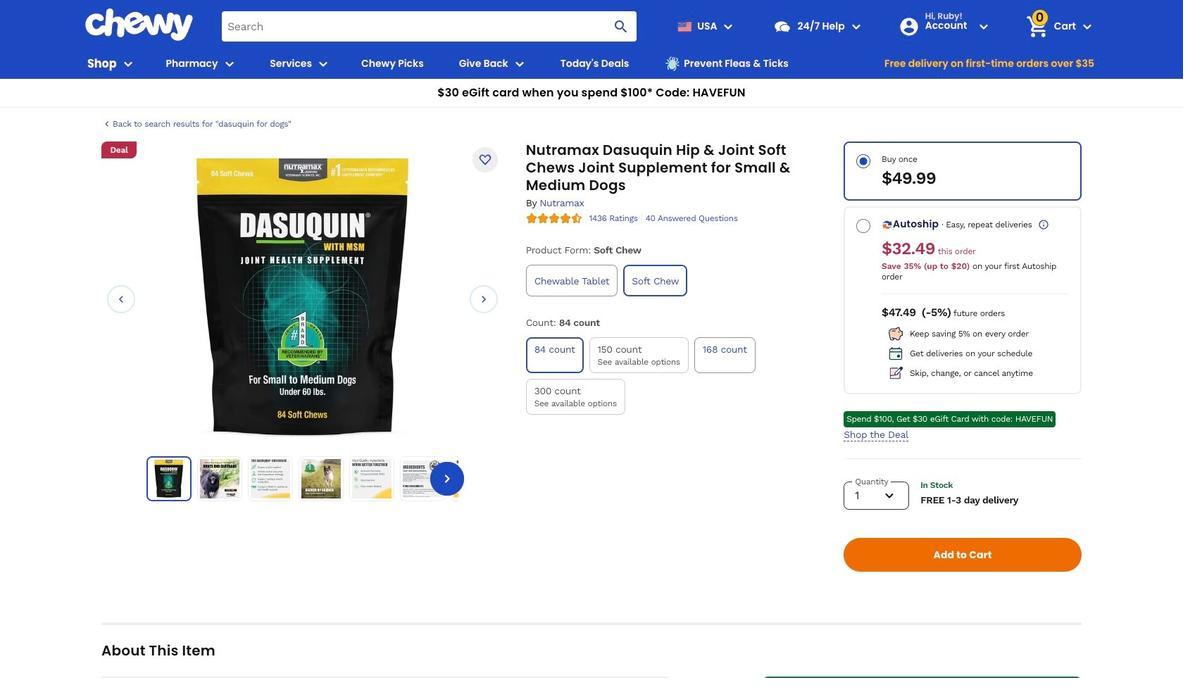 Task type: describe. For each thing, give the bounding box(es) containing it.
nutramax dasuquin hip & joint soft chews joint supplement for small & medium dogs, 84 count slide 4 of 10 image
[[301, 459, 341, 499]]

nutramax dasuquin hip & joint soft chews joint supplement for small & medium dogs, 84 count slide 1 of 10 image inside carousel-slider region
[[194, 156, 411, 438]]

site banner
[[0, 0, 1183, 108]]

carousel-slider region
[[107, 156, 498, 442]]

nutramax dasuquin hip & joint soft chews joint supplement for small & medium dogs, 84 count slide 5 of 10 image
[[352, 459, 392, 499]]

chewy support image
[[774, 17, 792, 36]]

pharmacy menu image
[[221, 55, 238, 72]]

give back menu image
[[511, 55, 528, 72]]

nutramax dasuquin hip & joint soft chews joint supplement for small & medium dogs, 84 count slide 7 of 10 image
[[454, 459, 493, 499]]

0 horizontal spatial nutramax dasuquin hip & joint soft chews joint supplement for small & medium dogs, 84 count slide 1 of 10 image
[[150, 460, 188, 498]]

chewy home image
[[85, 8, 194, 41]]

help menu image
[[848, 18, 865, 35]]

cart menu image
[[1079, 18, 1096, 35]]

Search text field
[[222, 11, 637, 42]]

items image
[[1025, 14, 1050, 39]]

nutramax dasuquin hip & joint soft chews joint supplement for small & medium dogs, 84 count slide 6 of 10 image
[[403, 459, 442, 499]]

Product search field
[[222, 11, 637, 42]]



Task type: vqa. For each thing, say whether or not it's contained in the screenshot.
'option group'
yes



Task type: locate. For each thing, give the bounding box(es) containing it.
1 vertical spatial nutramax dasuquin hip & joint soft chews joint supplement for small & medium dogs, 84 count slide 1 of 10 image
[[150, 460, 188, 498]]

2 menu image from the left
[[315, 55, 332, 72]]

1 horizontal spatial menu image
[[315, 55, 332, 72]]

2 group from the top
[[523, 335, 824, 418]]

1 vertical spatial group
[[523, 335, 824, 418]]

0 vertical spatial group
[[523, 262, 824, 299]]

group
[[523, 262, 824, 299], [523, 335, 824, 418]]

None text field
[[882, 168, 936, 188], [882, 239, 935, 259], [882, 168, 936, 188], [882, 239, 935, 259]]

menu image
[[120, 55, 136, 72], [315, 55, 332, 72]]

submit search image
[[613, 18, 630, 35]]

1 horizontal spatial nutramax dasuquin hip & joint soft chews joint supplement for small & medium dogs, 84 count slide 1 of 10 image
[[194, 156, 411, 438]]

1 group from the top
[[523, 262, 824, 299]]

None text field
[[882, 306, 916, 320]]

0 horizontal spatial menu image
[[120, 55, 136, 72]]

nutramax dasuquin hip & joint soft chews joint supplement for small & medium dogs, 84 count slide 2 of 10 image
[[200, 459, 239, 499]]

option group
[[844, 142, 1082, 395]]

nutramax dasuquin hip & joint soft chews joint supplement for small & medium dogs, 84 count slide 3 of 10 image
[[251, 459, 290, 499]]

list
[[147, 456, 496, 502]]

change region menu image
[[720, 18, 737, 35]]

nutramax dasuquin hip & joint soft chews joint supplement for small & medium dogs, 84 count slide 1 of 10 image
[[194, 156, 411, 438], [150, 460, 188, 498]]

0 vertical spatial nutramax dasuquin hip & joint soft chews joint supplement for small & medium dogs, 84 count slide 1 of 10 image
[[194, 156, 411, 438]]

1 menu image from the left
[[120, 55, 136, 72]]

account menu image
[[975, 18, 992, 35]]



